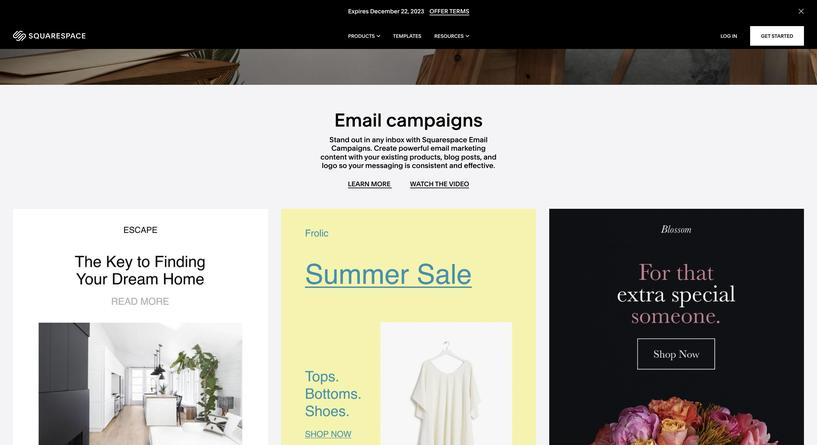 Task type: describe. For each thing, give the bounding box(es) containing it.
log             in
[[721, 33, 738, 39]]

22,
[[401, 8, 409, 15]]

example rsvp email layout image
[[550, 209, 805, 445]]

effective.
[[464, 161, 496, 170]]

email campaigns
[[335, 109, 483, 131]]

products
[[348, 33, 375, 39]]

out
[[351, 135, 363, 144]]

templates
[[393, 33, 422, 39]]

templates link
[[393, 23, 422, 49]]

consistent
[[412, 161, 448, 170]]

the
[[435, 180, 448, 188]]

0 horizontal spatial your
[[349, 161, 364, 170]]

email
[[431, 144, 450, 153]]

2023
[[411, 8, 424, 15]]

squarespace logo image
[[13, 31, 86, 41]]

existing
[[382, 153, 408, 162]]

products,
[[410, 153, 443, 162]]

messaging
[[366, 161, 403, 170]]

get started
[[762, 33, 794, 39]]

stand
[[330, 135, 350, 144]]

1 vertical spatial with
[[349, 153, 363, 162]]

get
[[762, 33, 771, 39]]

campaigns
[[387, 109, 483, 131]]

in
[[733, 33, 738, 39]]

offer terms
[[430, 8, 470, 15]]

logo
[[322, 161, 338, 170]]

offer
[[430, 8, 448, 15]]

products button
[[348, 23, 380, 49]]

december
[[370, 8, 400, 15]]

marketing
[[451, 144, 486, 153]]

learn more
[[348, 180, 392, 188]]

resources
[[435, 33, 464, 39]]

1 horizontal spatial your
[[365, 153, 380, 162]]

inbox
[[386, 135, 405, 144]]

terms
[[450, 8, 470, 15]]

website template image
[[464, 0, 685, 288]]

powerful
[[399, 144, 429, 153]]

create
[[374, 144, 397, 153]]



Task type: vqa. For each thing, say whether or not it's contained in the screenshot.
TEMPLATES at the top of the page
yes



Task type: locate. For each thing, give the bounding box(es) containing it.
watch the video
[[410, 180, 470, 188]]

example fresh flowers shop email layout image
[[281, 209, 537, 445]]

your
[[365, 153, 380, 162], [349, 161, 364, 170]]

watch
[[410, 180, 434, 188]]

resources button
[[435, 23, 469, 49]]

log
[[721, 33, 732, 39]]

so
[[339, 161, 347, 170]]

posts,
[[462, 153, 482, 162]]

learn
[[348, 180, 370, 188]]

with
[[406, 135, 421, 144], [349, 153, 363, 162]]

0 vertical spatial with
[[406, 135, 421, 144]]

is
[[405, 161, 411, 170]]

example summer clothing sale email layout image
[[13, 209, 268, 445]]

stand out in any inbox with squarespace email campaigns. create powerful email marketing content with your existing products, blog posts, and logo so your messaging is consistent and effective.
[[321, 135, 497, 170]]

with right inbox
[[406, 135, 421, 144]]

email up out
[[335, 109, 382, 131]]

with right so
[[349, 153, 363, 162]]

and
[[484, 153, 497, 162], [450, 161, 463, 170]]

0 horizontal spatial with
[[349, 153, 363, 162]]

your down in
[[365, 153, 380, 162]]

offer terms link
[[430, 8, 470, 15]]

learn more link
[[348, 180, 392, 188]]

0 horizontal spatial and
[[450, 161, 463, 170]]

1 horizontal spatial and
[[484, 153, 497, 162]]

video
[[449, 180, 470, 188]]

email
[[335, 109, 382, 131], [469, 135, 488, 144]]

0 vertical spatial email
[[335, 109, 382, 131]]

get started link
[[751, 26, 805, 46]]

log             in link
[[721, 33, 738, 39]]

campaigns.
[[332, 144, 373, 153]]

in
[[364, 135, 371, 144]]

and right posts,
[[484, 153, 497, 162]]

expires
[[348, 8, 369, 15]]

1 horizontal spatial email
[[469, 135, 488, 144]]

email inside 'stand out in any inbox with squarespace email campaigns. create powerful email marketing content with your existing products, blog posts, and logo so your messaging is consistent and effective.'
[[469, 135, 488, 144]]

and up video
[[450, 161, 463, 170]]

content
[[321, 153, 347, 162]]

started
[[772, 33, 794, 39]]

any
[[372, 135, 384, 144]]

email up posts,
[[469, 135, 488, 144]]

1 vertical spatial email
[[469, 135, 488, 144]]

your right so
[[349, 161, 364, 170]]

1 horizontal spatial with
[[406, 135, 421, 144]]

watch the video link
[[410, 180, 470, 188]]

expires december 22, 2023
[[348, 8, 424, 15]]

squarespace
[[422, 135, 468, 144]]

0 horizontal spatial email
[[335, 109, 382, 131]]

more
[[371, 180, 391, 188]]

squarespace logo link
[[13, 31, 171, 41]]

blog
[[444, 153, 460, 162]]



